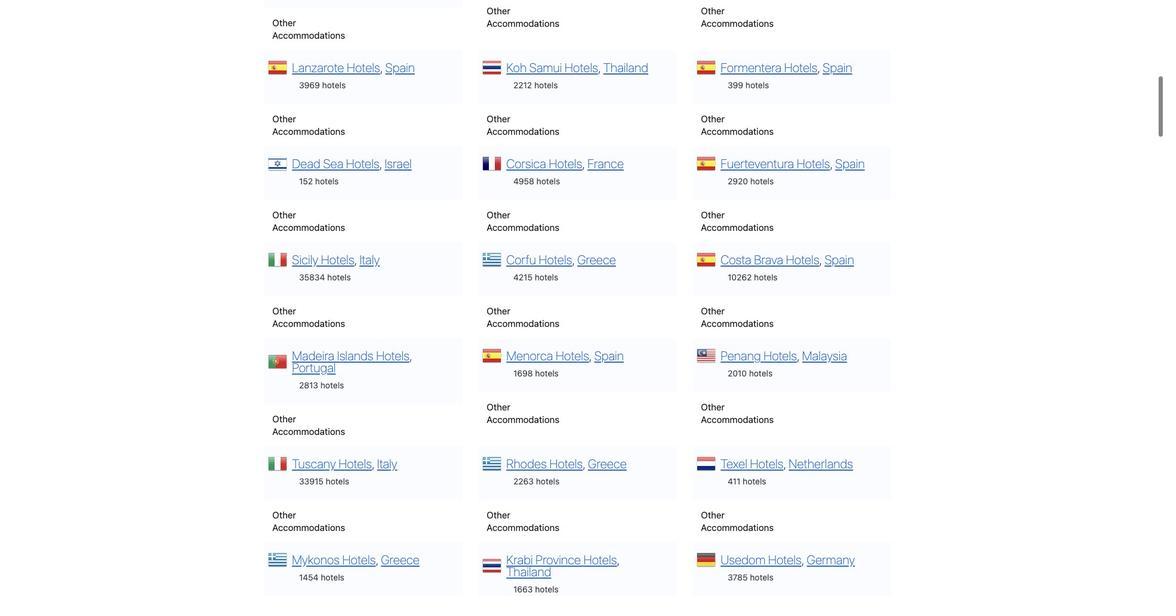 Task type: describe. For each thing, give the bounding box(es) containing it.
germany link
[[807, 553, 855, 567]]

menorca hotels , spain 1698 hotels
[[507, 349, 624, 379]]

samui
[[530, 60, 562, 75]]

other accommodations for costa brava hotels
[[701, 306, 774, 329]]

tuscany hotels , italy 33915 hotels
[[292, 457, 397, 487]]

, inside madeira islands hotels , portugal 2813 hotels
[[410, 349, 412, 363]]

formentera hotels , spain 399 hotels
[[721, 60, 853, 90]]

hotels inside the "krabi province hotels , thailand 1663 hotels"
[[535, 585, 559, 595]]

hotels for corfu hotels
[[539, 252, 572, 267]]

hotels for sicily hotels
[[327, 272, 351, 283]]

netherlands
[[789, 457, 853, 471]]

4215
[[514, 272, 533, 283]]

other accommodations up lanzarote
[[272, 17, 345, 41]]

other accommodations up formentera
[[701, 6, 774, 29]]

hotels for menorca hotels
[[535, 369, 559, 379]]

2010
[[728, 369, 747, 379]]

other accommodations for tuscany hotels
[[272, 510, 345, 533]]

islands
[[337, 349, 374, 363]]

madeira
[[292, 349, 335, 363]]

hotels inside dead sea hotels , israel 152 hotels
[[346, 156, 380, 171]]

usedom
[[721, 553, 766, 567]]

koh samui hotels , thailand 2212 hotels
[[507, 60, 649, 90]]

other accommodations for madeira islands hotels
[[272, 414, 345, 437]]

spain link for costa brava hotels
[[825, 252, 854, 267]]

madeira islands hotels , portugal 2813 hotels
[[292, 349, 412, 391]]

other accommodations for lanzarote hotels
[[272, 114, 345, 137]]

thailand for krabi province hotels
[[507, 565, 551, 579]]

formentera
[[721, 60, 782, 75]]

accommodations for koh samui hotels
[[487, 126, 560, 137]]

hotels for fuerteventura hotels
[[751, 176, 774, 186]]

other for fuerteventura hotels
[[701, 210, 725, 221]]

thailand link for koh samui hotels
[[604, 60, 649, 75]]

mykonos hotels link
[[292, 553, 376, 567]]

other for menorca hotels
[[487, 402, 511, 413]]

2813
[[299, 381, 318, 391]]

accommodations for fuerteventura hotels
[[701, 222, 774, 233]]

dead sea hotels link
[[292, 156, 380, 171]]

, inside dead sea hotels , israel 152 hotels
[[380, 156, 382, 171]]

spain for fuerteventura hotels
[[836, 156, 865, 171]]

152
[[299, 176, 313, 186]]

mykonos hotels , greece 1454 hotels
[[292, 553, 420, 583]]

other accommodations up koh
[[487, 6, 560, 29]]

penang
[[721, 349, 761, 363]]

hotels inside madeira islands hotels , portugal 2813 hotels
[[376, 349, 410, 363]]

costa brava hotels , spain 10262 hotels
[[721, 252, 854, 283]]

texel hotels link
[[721, 457, 784, 471]]

hotels for rhodes hotels
[[536, 477, 560, 487]]

malaysia
[[802, 349, 847, 363]]

brava
[[754, 252, 784, 267]]

portugal
[[292, 361, 336, 375]]

corfu
[[507, 252, 536, 267]]

greece link for corfu hotels
[[578, 252, 616, 267]]

thailand for koh samui hotels
[[604, 60, 649, 75]]

dead
[[292, 156, 321, 171]]

accommodations for corfu hotels
[[487, 318, 560, 329]]

hotels for texel hotels
[[743, 477, 767, 487]]

israel
[[385, 156, 412, 171]]

netherlands link
[[789, 457, 853, 471]]

france link
[[588, 156, 624, 171]]

other for texel hotels
[[701, 510, 725, 521]]

fuerteventura hotels , spain 2920 hotels
[[721, 156, 865, 186]]

koh samui hotels link
[[507, 60, 598, 75]]

rhodes
[[507, 457, 547, 471]]

penang hotels , malaysia 2010 hotels
[[721, 349, 847, 379]]

399
[[728, 80, 744, 90]]

1663
[[514, 585, 533, 595]]

israel link
[[385, 156, 412, 171]]

other for sicily hotels
[[272, 306, 296, 317]]

hotels for menorca hotels
[[556, 349, 589, 363]]

lanzarote hotels , spain 3969 hotels
[[292, 60, 415, 90]]

texel hotels , netherlands 411 hotels
[[721, 457, 853, 487]]

thailand link for krabi province hotels
[[507, 565, 551, 579]]

other for costa brava hotels
[[701, 306, 725, 317]]

, for penang hotels
[[797, 349, 800, 363]]

other accommodations for rhodes hotels
[[487, 510, 560, 533]]

other accommodations for corsica hotels
[[487, 210, 560, 233]]

other for tuscany hotels
[[272, 510, 296, 521]]

hotels for penang hotels
[[764, 349, 797, 363]]

, for lanzarote hotels
[[380, 60, 383, 75]]

1454
[[299, 573, 319, 583]]

italy link for tuscany hotels
[[377, 457, 397, 471]]

other for formentera hotels
[[701, 114, 725, 124]]

lanzarote hotels link
[[292, 60, 380, 75]]

hotels for texel hotels
[[750, 457, 784, 471]]

rhodes hotels , greece 2263 hotels
[[507, 457, 627, 487]]

usedom hotels link
[[721, 553, 802, 567]]

accommodations for tuscany hotels
[[272, 523, 345, 533]]

koh
[[507, 60, 527, 75]]

hotels for tuscany hotels
[[339, 457, 372, 471]]

hotels for penang hotels
[[749, 369, 773, 379]]

, for formentera hotels
[[818, 60, 820, 75]]

accommodations for costa brava hotels
[[701, 318, 774, 329]]

hotels inside costa brava hotels , spain 10262 hotels
[[754, 272, 778, 283]]

other accommodations for dead sea hotels
[[272, 210, 345, 233]]

tuscany hotels link
[[292, 457, 372, 471]]

usedom hotels , germany 3785 hotels
[[721, 553, 855, 583]]

1698
[[514, 369, 533, 379]]

hotels for mykonos hotels
[[342, 553, 376, 567]]

other accommodations for fuerteventura hotels
[[701, 210, 774, 233]]

rhodes hotels link
[[507, 457, 583, 471]]

corsica hotels link
[[507, 156, 582, 171]]

accommodations for formentera hotels
[[701, 126, 774, 137]]

dead sea hotels , israel 152 hotels
[[292, 156, 412, 186]]

2263
[[514, 477, 534, 487]]

other accommodations for formentera hotels
[[701, 114, 774, 137]]

greece for rhodes hotels
[[588, 457, 627, 471]]

greece for mykonos hotels
[[381, 553, 420, 567]]

, for rhodes hotels
[[583, 457, 586, 471]]

, for tuscany hotels
[[372, 457, 375, 471]]

other accommodations for penang hotels
[[701, 402, 774, 425]]

hotels for lanzarote hotels
[[322, 80, 346, 90]]

other for penang hotels
[[701, 402, 725, 413]]

hotels for tuscany hotels
[[326, 477, 349, 487]]

italy for sicily hotels
[[360, 252, 380, 267]]



Task type: vqa. For each thing, say whether or not it's contained in the screenshot.
Other Accommodations related to Fuerteventura Hotels
yes



Task type: locate. For each thing, give the bounding box(es) containing it.
other accommodations up corfu
[[487, 210, 560, 233]]

greece inside corfu hotels , greece 4215 hotels
[[578, 252, 616, 267]]

other for koh samui hotels
[[487, 114, 511, 124]]

other for lanzarote hotels
[[272, 114, 296, 124]]

spain link for lanzarote hotels
[[386, 60, 415, 75]]

krabi province hotels link
[[507, 553, 617, 567]]

hotels right corfu
[[539, 252, 572, 267]]

hotels for rhodes hotels
[[550, 457, 583, 471]]

other accommodations up mykonos
[[272, 510, 345, 533]]

other accommodations up madeira
[[272, 306, 345, 329]]

0 vertical spatial thailand link
[[604, 60, 649, 75]]

hotels inside lanzarote hotels , spain 3969 hotels
[[347, 60, 380, 75]]

accommodations for madeira islands hotels
[[272, 427, 345, 437]]

hotels inside "menorca hotels , spain 1698 hotels"
[[535, 369, 559, 379]]

hotels right the brava
[[786, 252, 820, 267]]

italy inside tuscany hotels , italy 33915 hotels
[[377, 457, 397, 471]]

hotels down tuscany hotels link on the left
[[326, 477, 349, 487]]

hotels for corsica hotels
[[549, 156, 582, 171]]

other accommodations up the menorca
[[487, 306, 560, 329]]

spain for lanzarote hotels
[[386, 60, 415, 75]]

hotels down sea
[[315, 176, 339, 186]]

2 vertical spatial greece link
[[381, 553, 420, 567]]

, for corfu hotels
[[572, 252, 575, 267]]

accommodations for texel hotels
[[701, 523, 774, 533]]

hotels inside tuscany hotels , italy 33915 hotels
[[339, 457, 372, 471]]

, inside penang hotels , malaysia 2010 hotels
[[797, 349, 800, 363]]

, inside the corsica hotels , france 4958 hotels
[[582, 156, 585, 171]]

0 horizontal spatial thailand
[[507, 565, 551, 579]]

1 vertical spatial italy
[[377, 457, 397, 471]]

accommodations up formentera
[[701, 18, 774, 29]]

1 horizontal spatial thailand
[[604, 60, 649, 75]]

costa brava hotels link
[[721, 252, 820, 267]]

3969
[[299, 80, 320, 90]]

italy right tuscany hotels link on the left
[[377, 457, 397, 471]]

lanzarote
[[292, 60, 344, 75]]

hotels inside "menorca hotels , spain 1698 hotels"
[[556, 349, 589, 363]]

other accommodations up costa in the right of the page
[[701, 210, 774, 233]]

spain link for menorca hotels
[[595, 349, 624, 363]]

0 vertical spatial greece
[[578, 252, 616, 267]]

hotels down menorca hotels link
[[535, 369, 559, 379]]

hotels for formentera hotels
[[784, 60, 818, 75]]

1 vertical spatial thailand
[[507, 565, 551, 579]]

france
[[588, 156, 624, 171]]

hotels inside tuscany hotels , italy 33915 hotels
[[326, 477, 349, 487]]

hotels inside mykonos hotels , greece 1454 hotels
[[321, 573, 344, 583]]

other accommodations up dead
[[272, 114, 345, 137]]

accommodations up penang
[[701, 318, 774, 329]]

corfu hotels , greece 4215 hotels
[[507, 252, 616, 283]]

hotels down the brava
[[754, 272, 778, 283]]

accommodations up fuerteventura
[[701, 126, 774, 137]]

hotels inside koh samui hotels , thailand 2212 hotels
[[565, 60, 598, 75]]

hotels right mykonos
[[342, 553, 376, 567]]

accommodations up the menorca
[[487, 318, 560, 329]]

thailand inside the "krabi province hotels , thailand 1663 hotels"
[[507, 565, 551, 579]]

province
[[536, 553, 581, 567]]

other accommodations up sicily
[[272, 210, 345, 233]]

other for rhodes hotels
[[487, 510, 511, 521]]

italy for tuscany hotels
[[377, 457, 397, 471]]

, inside tuscany hotels , italy 33915 hotels
[[372, 457, 375, 471]]

other accommodations for sicily hotels
[[272, 306, 345, 329]]

greece inside 'rhodes hotels , greece 2263 hotels'
[[588, 457, 627, 471]]

sicily
[[292, 252, 318, 267]]

other accommodations for menorca hotels
[[487, 402, 560, 425]]

portugal link
[[292, 361, 336, 375]]

, inside "menorca hotels , spain 1698 hotels"
[[589, 349, 592, 363]]

spain inside lanzarote hotels , spain 3969 hotels
[[386, 60, 415, 75]]

, for mykonos hotels
[[376, 553, 378, 567]]

hotels inside mykonos hotels , greece 1454 hotels
[[342, 553, 376, 567]]

, for texel hotels
[[784, 457, 786, 471]]

hotels for formentera hotels
[[746, 80, 769, 90]]

1 horizontal spatial thailand link
[[604, 60, 649, 75]]

hotels inside the corsica hotels , france 4958 hotels
[[537, 176, 560, 186]]

other accommodations for corfu hotels
[[487, 306, 560, 329]]

other accommodations for texel hotels
[[701, 510, 774, 533]]

hotels inside corfu hotels , greece 4215 hotels
[[535, 272, 558, 283]]

hotels right texel
[[750, 457, 784, 471]]

, inside corfu hotels , greece 4215 hotels
[[572, 252, 575, 267]]

, inside koh samui hotels , thailand 2212 hotels
[[598, 60, 601, 75]]

hotels right usedom
[[768, 553, 802, 567]]

2 vertical spatial greece
[[381, 553, 420, 567]]

other
[[487, 6, 511, 16], [701, 6, 725, 16], [272, 17, 296, 28], [272, 114, 296, 124], [487, 114, 511, 124], [701, 114, 725, 124], [272, 210, 296, 221], [487, 210, 511, 221], [701, 210, 725, 221], [272, 306, 296, 317], [487, 306, 511, 317], [701, 306, 725, 317], [487, 402, 511, 413], [701, 402, 725, 413], [272, 414, 296, 425], [272, 510, 296, 521], [487, 510, 511, 521], [701, 510, 725, 521]]

, inside lanzarote hotels , spain 3969 hotels
[[380, 60, 383, 75]]

accommodations up krabi
[[487, 523, 560, 533]]

spain
[[386, 60, 415, 75], [823, 60, 853, 75], [836, 156, 865, 171], [825, 252, 854, 267], [595, 349, 624, 363]]

0 vertical spatial italy link
[[360, 252, 380, 267]]

hotels inside 'usedom hotels , germany 3785 hotels'
[[750, 573, 774, 583]]

thailand inside koh samui hotels , thailand 2212 hotels
[[604, 60, 649, 75]]

accommodations for penang hotels
[[701, 415, 774, 425]]

other accommodations down 399 on the top of page
[[701, 114, 774, 137]]

, inside the "krabi province hotels , thailand 1663 hotels"
[[617, 553, 620, 567]]

spain inside costa brava hotels , spain 10262 hotels
[[825, 252, 854, 267]]

hotels down rhodes hotels 'link'
[[536, 477, 560, 487]]

, inside sicily hotels , italy 35834 hotels
[[354, 252, 357, 267]]

, inside costa brava hotels , spain 10262 hotels
[[820, 252, 822, 267]]

2920
[[728, 176, 748, 186]]

hotels for corfu hotels
[[535, 272, 558, 283]]

hotels inside lanzarote hotels , spain 3969 hotels
[[322, 80, 346, 90]]

1 vertical spatial greece
[[588, 457, 627, 471]]

hotels inside sicily hotels , italy 35834 hotels
[[327, 272, 351, 283]]

fuerteventura hotels link
[[721, 156, 830, 171]]

hotels down sicily hotels "link" at the left
[[327, 272, 351, 283]]

corsica
[[507, 156, 546, 171]]

hotels inside the corsica hotels , france 4958 hotels
[[549, 156, 582, 171]]

hotels inside the texel hotels , netherlands 411 hotels
[[743, 477, 767, 487]]

spain link
[[386, 60, 415, 75], [823, 60, 853, 75], [836, 156, 865, 171], [825, 252, 854, 267], [595, 349, 624, 363]]

hotels inside fuerteventura hotels , spain 2920 hotels
[[751, 176, 774, 186]]

spain for menorca hotels
[[595, 349, 624, 363]]

accommodations up lanzarote
[[272, 30, 345, 41]]

accommodations up mykonos
[[272, 523, 345, 533]]

other for corsica hotels
[[487, 210, 511, 221]]

hotels right formentera
[[784, 60, 818, 75]]

accommodations up sicily
[[272, 222, 345, 233]]

other accommodations down 1698
[[487, 402, 560, 425]]

spain for formentera hotels
[[823, 60, 853, 75]]

1 vertical spatial italy link
[[377, 457, 397, 471]]

tuscany
[[292, 457, 336, 471]]

other accommodations up tuscany
[[272, 414, 345, 437]]

accommodations up tuscany
[[272, 427, 345, 437]]

hotels inside sicily hotels , italy 35834 hotels
[[321, 252, 354, 267]]

spain link for fuerteventura hotels
[[836, 156, 865, 171]]

hotels right the menorca
[[556, 349, 589, 363]]

italy inside sicily hotels , italy 35834 hotels
[[360, 252, 380, 267]]

greece link for rhodes hotels
[[588, 457, 627, 471]]

greece for corfu hotels
[[578, 252, 616, 267]]

accommodations for corsica hotels
[[487, 222, 560, 233]]

germany
[[807, 553, 855, 567]]

hotels inside the "krabi province hotels , thailand 1663 hotels"
[[584, 553, 617, 567]]

, inside formentera hotels , spain 399 hotels
[[818, 60, 820, 75]]

hotels down lanzarote hotels link
[[322, 80, 346, 90]]

hotels inside penang hotels , malaysia 2010 hotels
[[764, 349, 797, 363]]

accommodations
[[487, 18, 560, 29], [701, 18, 774, 29], [272, 30, 345, 41], [272, 126, 345, 137], [487, 126, 560, 137], [701, 126, 774, 137], [272, 222, 345, 233], [487, 222, 560, 233], [701, 222, 774, 233], [272, 318, 345, 329], [487, 318, 560, 329], [701, 318, 774, 329], [487, 415, 560, 425], [701, 415, 774, 425], [272, 427, 345, 437], [272, 523, 345, 533], [487, 523, 560, 533], [701, 523, 774, 533]]

accommodations for menorca hotels
[[487, 415, 560, 425]]

hotels inside penang hotels , malaysia 2010 hotels
[[749, 369, 773, 379]]

hotels right lanzarote
[[347, 60, 380, 75]]

spain inside formentera hotels , spain 399 hotels
[[823, 60, 853, 75]]

0 vertical spatial greece link
[[578, 252, 616, 267]]

hotels inside costa brava hotels , spain 10262 hotels
[[786, 252, 820, 267]]

menorca
[[507, 349, 553, 363]]

other accommodations for koh samui hotels
[[487, 114, 560, 137]]

other accommodations up usedom
[[701, 510, 774, 533]]

hotels down texel hotels link
[[743, 477, 767, 487]]

, inside mykonos hotels , greece 1454 hotels
[[376, 553, 378, 567]]

hotels down corsica hotels link
[[537, 176, 560, 186]]

spain inside "menorca hotels , spain 1698 hotels"
[[595, 349, 624, 363]]

hotels for mykonos hotels
[[321, 573, 344, 583]]

hotels down mykonos hotels link on the left bottom
[[321, 573, 344, 583]]

other accommodations up krabi
[[487, 510, 560, 533]]

hotels right 2813
[[321, 381, 344, 391]]

thailand link
[[604, 60, 649, 75], [507, 565, 551, 579]]

mykonos
[[292, 553, 340, 567]]

hotels inside corfu hotels , greece 4215 hotels
[[539, 252, 572, 267]]

costa
[[721, 252, 752, 267]]

411
[[728, 477, 741, 487]]

hotels down corfu hotels link
[[535, 272, 558, 283]]

other accommodations up the corsica on the top
[[487, 114, 560, 137]]

italy link
[[360, 252, 380, 267], [377, 457, 397, 471]]

, for menorca hotels
[[589, 349, 592, 363]]

spain inside fuerteventura hotels , spain 2920 hotels
[[836, 156, 865, 171]]

accommodations for dead sea hotels
[[272, 222, 345, 233]]

hotels right sea
[[346, 156, 380, 171]]

hotels right province
[[584, 553, 617, 567]]

hotels right tuscany
[[339, 457, 372, 471]]

hotels down fuerteventura
[[751, 176, 774, 186]]

, for usedom hotels
[[802, 553, 804, 567]]

hotels inside fuerteventura hotels , spain 2920 hotels
[[797, 156, 830, 171]]

hotels for usedom hotels
[[768, 553, 802, 567]]

other accommodations up penang
[[701, 306, 774, 329]]

hotels for sicily hotels
[[321, 252, 354, 267]]

hotels inside 'rhodes hotels , greece 2263 hotels'
[[536, 477, 560, 487]]

hotels right the rhodes
[[550, 457, 583, 471]]

greece link for mykonos hotels
[[381, 553, 420, 567]]

italy link right tuscany hotels link on the left
[[377, 457, 397, 471]]

, inside 'rhodes hotels , greece 2263 hotels'
[[583, 457, 586, 471]]

italy link right sicily hotels "link" at the left
[[360, 252, 380, 267]]

0 horizontal spatial thailand link
[[507, 565, 551, 579]]

greece
[[578, 252, 616, 267], [588, 457, 627, 471], [381, 553, 420, 567]]

hotels right penang
[[764, 349, 797, 363]]

corfu hotels link
[[507, 252, 572, 267]]

4958
[[514, 176, 534, 186]]

1 vertical spatial thailand link
[[507, 565, 551, 579]]

menorca hotels link
[[507, 349, 589, 363]]

hotels inside dead sea hotels , israel 152 hotels
[[315, 176, 339, 186]]

hotels for lanzarote hotels
[[347, 60, 380, 75]]

texel
[[721, 457, 748, 471]]

malaysia link
[[802, 349, 847, 363]]

accommodations up costa in the right of the page
[[701, 222, 774, 233]]

formentera hotels link
[[721, 60, 818, 75]]

, inside the texel hotels , netherlands 411 hotels
[[784, 457, 786, 471]]

accommodations up the corsica on the top
[[487, 126, 560, 137]]

krabi province hotels , thailand 1663 hotels
[[507, 553, 620, 595]]

,
[[380, 60, 383, 75], [598, 60, 601, 75], [818, 60, 820, 75], [380, 156, 382, 171], [582, 156, 585, 171], [830, 156, 833, 171], [354, 252, 357, 267], [572, 252, 575, 267], [820, 252, 822, 267], [410, 349, 412, 363], [589, 349, 592, 363], [797, 349, 800, 363], [372, 457, 375, 471], [583, 457, 586, 471], [784, 457, 786, 471], [376, 553, 378, 567], [617, 553, 620, 567], [802, 553, 804, 567]]

other accommodations
[[487, 6, 560, 29], [701, 6, 774, 29], [272, 17, 345, 41], [272, 114, 345, 137], [487, 114, 560, 137], [701, 114, 774, 137], [272, 210, 345, 233], [487, 210, 560, 233], [701, 210, 774, 233], [272, 306, 345, 329], [487, 306, 560, 329], [701, 306, 774, 329], [487, 402, 560, 425], [701, 402, 774, 425], [272, 414, 345, 437], [272, 510, 345, 533], [487, 510, 560, 533], [701, 510, 774, 533]]

hotels right 1663
[[535, 585, 559, 595]]

, for fuerteventura hotels
[[830, 156, 833, 171]]

italy
[[360, 252, 380, 267], [377, 457, 397, 471]]

greece inside mykonos hotels , greece 1454 hotels
[[381, 553, 420, 567]]

sicily hotels , italy 35834 hotels
[[292, 252, 380, 283]]

hotels for corsica hotels
[[537, 176, 560, 186]]

hotels down samui
[[534, 80, 558, 90]]

hotels for usedom hotels
[[750, 573, 774, 583]]

2212
[[514, 80, 532, 90]]

hotels inside formentera hotels , spain 399 hotels
[[784, 60, 818, 75]]

, inside fuerteventura hotels , spain 2920 hotels
[[830, 156, 833, 171]]

italy link for sicily hotels
[[360, 252, 380, 267]]

hotels right islands
[[376, 349, 410, 363]]

hotels right the corsica on the top
[[549, 156, 582, 171]]

hotels inside formentera hotels , spain 399 hotels
[[746, 80, 769, 90]]

hotels up 35834
[[321, 252, 354, 267]]

hotels
[[347, 60, 380, 75], [565, 60, 598, 75], [784, 60, 818, 75], [346, 156, 380, 171], [549, 156, 582, 171], [797, 156, 830, 171], [321, 252, 354, 267], [539, 252, 572, 267], [786, 252, 820, 267], [376, 349, 410, 363], [556, 349, 589, 363], [764, 349, 797, 363], [339, 457, 372, 471], [550, 457, 583, 471], [750, 457, 784, 471], [342, 553, 376, 567], [584, 553, 617, 567], [768, 553, 802, 567]]

accommodations up madeira
[[272, 318, 345, 329]]

madeira islands hotels link
[[292, 349, 410, 363]]

33915
[[299, 477, 324, 487]]

sicily hotels link
[[292, 252, 354, 267]]

accommodations up dead
[[272, 126, 345, 137]]

krabi
[[507, 553, 533, 567]]

accommodations for rhodes hotels
[[487, 523, 560, 533]]

0 vertical spatial thailand
[[604, 60, 649, 75]]

hotels down penang hotels link
[[749, 369, 773, 379]]

penang hotels link
[[721, 349, 797, 363]]

corsica hotels , france 4958 hotels
[[507, 156, 624, 186]]

, for sicily hotels
[[354, 252, 357, 267]]

hotels inside 'rhodes hotels , greece 2263 hotels'
[[550, 457, 583, 471]]

accommodations for sicily hotels
[[272, 318, 345, 329]]

hotels right samui
[[565, 60, 598, 75]]

hotels for fuerteventura hotels
[[797, 156, 830, 171]]

accommodations up koh
[[487, 18, 560, 29]]

greece link
[[578, 252, 616, 267], [588, 457, 627, 471], [381, 553, 420, 567]]

other for madeira islands hotels
[[272, 414, 296, 425]]

3785
[[728, 573, 748, 583]]

accommodations up usedom
[[701, 523, 774, 533]]

sea
[[323, 156, 344, 171]]

other for dead sea hotels
[[272, 210, 296, 221]]

hotels down usedom hotels link
[[750, 573, 774, 583]]

accommodations up texel
[[701, 415, 774, 425]]

1 vertical spatial greece link
[[588, 457, 627, 471]]

accommodations up the rhodes
[[487, 415, 560, 425]]

hotels down formentera
[[746, 80, 769, 90]]

, for corsica hotels
[[582, 156, 585, 171]]

hotels
[[322, 80, 346, 90], [534, 80, 558, 90], [746, 80, 769, 90], [315, 176, 339, 186], [537, 176, 560, 186], [751, 176, 774, 186], [327, 272, 351, 283], [535, 272, 558, 283], [754, 272, 778, 283], [535, 369, 559, 379], [749, 369, 773, 379], [321, 381, 344, 391], [326, 477, 349, 487], [536, 477, 560, 487], [743, 477, 767, 487], [321, 573, 344, 583], [750, 573, 774, 583], [535, 585, 559, 595]]

0 vertical spatial italy
[[360, 252, 380, 267]]

accommodations up corfu
[[487, 222, 560, 233]]

other for corfu hotels
[[487, 306, 511, 317]]

spain link for formentera hotels
[[823, 60, 853, 75]]

10262
[[728, 272, 752, 283]]

35834
[[299, 272, 325, 283]]

hotels inside madeira islands hotels , portugal 2813 hotels
[[321, 381, 344, 391]]

thailand
[[604, 60, 649, 75], [507, 565, 551, 579]]

hotels inside koh samui hotels , thailand 2212 hotels
[[534, 80, 558, 90]]

hotels inside the texel hotels , netherlands 411 hotels
[[750, 457, 784, 471]]

, inside 'usedom hotels , germany 3785 hotels'
[[802, 553, 804, 567]]

hotels right fuerteventura
[[797, 156, 830, 171]]

fuerteventura
[[721, 156, 794, 171]]

accommodations for lanzarote hotels
[[272, 126, 345, 137]]

hotels inside 'usedom hotels , germany 3785 hotels'
[[768, 553, 802, 567]]

other accommodations down 2010
[[701, 402, 774, 425]]

italy right sicily hotels "link" at the left
[[360, 252, 380, 267]]



